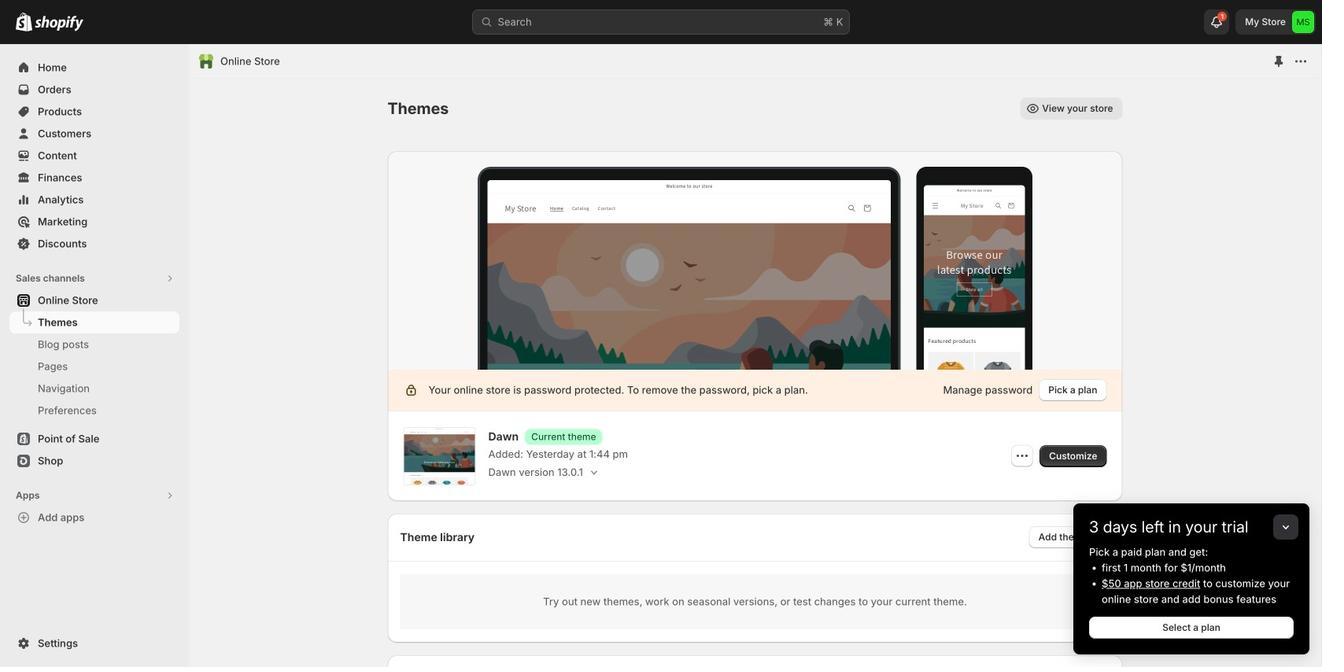 Task type: describe. For each thing, give the bounding box(es) containing it.
shopify image
[[16, 12, 32, 31]]

online store image
[[198, 54, 214, 69]]

my store image
[[1293, 11, 1315, 33]]



Task type: vqa. For each thing, say whether or not it's contained in the screenshot.
My Store image
yes



Task type: locate. For each thing, give the bounding box(es) containing it.
shopify image
[[35, 16, 83, 31]]



